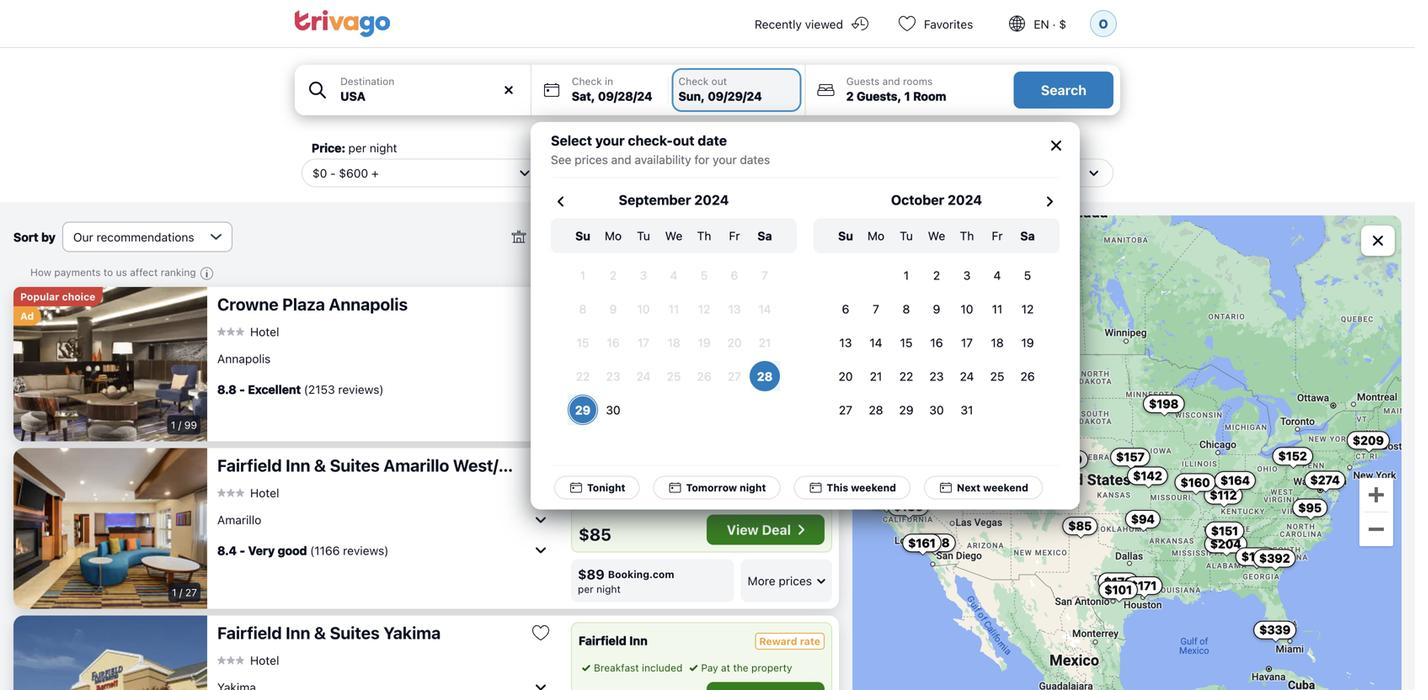 Task type: describe. For each thing, give the bounding box(es) containing it.
guests,
[[857, 89, 902, 103]]

pay
[[701, 663, 718, 674]]

0 vertical spatial reviews)
[[338, 383, 384, 397]]

/ for crowne plaza annapolis
[[178, 419, 181, 431]]

1 vertical spatial annapolis
[[217, 352, 271, 366]]

1 button for october
[[891, 260, 922, 291]]

28 button for october 2024
[[861, 395, 891, 425]]

to
[[103, 267, 113, 278]]

suites for amarillo
[[330, 456, 380, 476]]

12 for september 2024
[[698, 302, 710, 316]]

9 for september
[[610, 302, 617, 316]]

·
[[1053, 17, 1056, 31]]

view deal button for $274
[[707, 342, 825, 372]]

25 for october
[[990, 370, 1004, 383]]

o
[[1099, 17, 1108, 31]]

and inside select your check-out date see prices and availability for your dates
[[611, 153, 632, 167]]

$164 button
[[1215, 472, 1256, 490]]

annapolis button
[[217, 345, 551, 372]]

check out sun, 09/29/24
[[679, 75, 762, 103]]

night for tomorrow night
[[740, 482, 766, 494]]

fairfield inn for fairfield inn & suites yakima
[[579, 634, 648, 648]]

(2153
[[304, 383, 335, 397]]

$152 button
[[1272, 447, 1313, 466]]

16 button for october
[[922, 328, 952, 358]]

2 button for september
[[598, 260, 628, 291]]

$274 inside $274 button
[[1310, 473, 1340, 487]]

see
[[551, 153, 572, 167]]

17 for october 2024
[[961, 336, 973, 350]]

$133 button
[[887, 464, 928, 483]]

inn down booking.com
[[629, 634, 648, 648]]

more
[[748, 574, 775, 588]]

night for per night
[[596, 584, 621, 596]]

0 horizontal spatial amarillo
[[217, 513, 261, 527]]

$339 button
[[1254, 621, 1297, 640]]

o button
[[1087, 0, 1120, 47]]

trivago logo image
[[295, 10, 391, 37]]

$133
[[893, 467, 922, 481]]

september
[[619, 192, 691, 208]]

sa for september 2024
[[758, 229, 772, 243]]

recently viewed button
[[734, 0, 884, 47]]

1 included from the top
[[642, 495, 683, 507]]

9 for october
[[933, 302, 940, 316]]

$159 for the bottom $159 button
[[1241, 550, 1271, 564]]

$204
[[1210, 537, 1241, 551]]

30 button for october
[[922, 395, 952, 425]]

0 vertical spatial $274
[[579, 351, 620, 371]]

2 deal from the top
[[762, 522, 791, 538]]

17 button for september 2024
[[628, 328, 659, 358]]

2 for october 2024
[[933, 269, 940, 282]]

en · $ button
[[993, 0, 1087, 47]]

8.8
[[217, 383, 236, 397]]

$85 button
[[1062, 517, 1098, 536]]

$318 button
[[887, 487, 928, 506]]

$183
[[894, 500, 923, 514]]

1 view from the top
[[727, 349, 759, 365]]

more prices button
[[741, 560, 832, 603]]

1 vertical spatial $161 button
[[902, 534, 942, 553]]

8 button for september
[[568, 294, 598, 324]]

$159 for the topmost $159 button
[[1053, 453, 1082, 467]]

$0 - $600 +
[[313, 166, 379, 180]]

$274 button
[[1304, 471, 1346, 490]]

$439
[[1038, 463, 1069, 477]]

mo for september 2024
[[605, 229, 622, 243]]

8 button for october
[[891, 294, 922, 324]]

$142 button
[[1127, 467, 1168, 486]]

sites
[[725, 231, 751, 244]]

check for sat,
[[572, 75, 602, 87]]

$89
[[578, 567, 605, 583]]

en
[[1034, 17, 1049, 31]]

323
[[813, 231, 836, 244]]

13 button for september 2024
[[719, 294, 750, 324]]

24 button for october 2024
[[952, 361, 982, 392]]

october
[[891, 192, 944, 208]]

Destination search field
[[340, 88, 520, 105]]

1 / 27
[[172, 587, 197, 599]]

26 for october 2024
[[1020, 370, 1035, 383]]

viewed
[[805, 17, 843, 31]]

good
[[278, 544, 307, 558]]

18 for september
[[668, 336, 680, 350]]

pay at the property button
[[686, 661, 792, 676]]

booking.com
[[608, 569, 674, 581]]

29 for october 2024
[[899, 403, 914, 417]]

11 button for october
[[982, 294, 1013, 324]]

check for sun,
[[679, 75, 709, 87]]

25 button for october
[[982, 361, 1013, 392]]

price:
[[312, 141, 345, 155]]

october 2024
[[891, 192, 982, 208]]

$312 button
[[1012, 452, 1053, 471]]

$132 button
[[880, 371, 921, 389]]

9 button for september
[[598, 294, 628, 324]]

1 vertical spatial $159 button
[[1236, 548, 1277, 567]]

$152
[[1278, 450, 1307, 463]]

4 button for october
[[982, 260, 1013, 291]]

choice
[[62, 291, 95, 303]]

affect
[[130, 267, 158, 278]]

1000+
[[604, 231, 642, 244]]

13 for september 2024
[[728, 302, 741, 316]]

$238 button
[[913, 534, 956, 553]]

9 button for october
[[922, 294, 952, 324]]

3 for september 2024
[[640, 269, 647, 282]]

0 vertical spatial $161 button
[[881, 492, 921, 511]]

3 button for september 2024
[[628, 260, 659, 291]]

2 for september 2024
[[610, 269, 617, 282]]

16 for october
[[930, 336, 943, 350]]

crowne for crowne plaza annapolis
[[217, 294, 279, 314]]

0 horizontal spatial 27
[[185, 587, 197, 599]]

1 view deal from the top
[[727, 349, 791, 365]]

fairfield inn & suites yakima button
[[217, 623, 517, 644]]

$160
[[1181, 476, 1210, 490]]

2 inside guests and rooms 2 guests, 1 room
[[846, 89, 854, 103]]

sat,
[[572, 89, 595, 103]]

inn inside 'fairfield inn & suites yakima' button
[[286, 623, 310, 643]]

18 button for september
[[659, 328, 689, 358]]

fairfield down very
[[217, 623, 282, 643]]

26 for september 2024
[[697, 370, 711, 383]]

filters
[[562, 141, 599, 155]]

booking
[[678, 231, 722, 244]]

out inside check out sun, 09/29/24
[[712, 75, 727, 87]]

hotel for fairfield inn & suites yakima
[[250, 654, 279, 668]]

20 for october 2024
[[839, 370, 853, 383]]

25 for september
[[667, 370, 681, 383]]

inn right 'center'
[[629, 467, 648, 481]]

27 for october 2024
[[839, 403, 853, 417]]

fairfield inn & suites amarillo west/medical center
[[217, 456, 618, 476]]

fairfield up tonight
[[579, 467, 627, 481]]

0 vertical spatial annapolis
[[329, 294, 408, 314]]

by
[[41, 230, 56, 244]]

0 horizontal spatial your
[[595, 133, 625, 149]]

guest rating
[[704, 141, 776, 155]]

popular choice button
[[13, 287, 102, 307]]

0 horizontal spatial per
[[348, 141, 366, 155]]

booking sites searched: 323
[[678, 231, 836, 244]]

plaza for crowne plaza annapolis
[[282, 294, 325, 314]]

2024 for september 2024
[[694, 192, 729, 208]]

search
[[1041, 82, 1087, 98]]

$600
[[339, 166, 368, 180]]

1 horizontal spatial per
[[578, 584, 594, 596]]

0 horizontal spatial $85
[[579, 525, 611, 545]]

0 vertical spatial night
[[370, 141, 397, 155]]

$151 button
[[1205, 522, 1244, 541]]

99
[[184, 419, 197, 431]]

0 vertical spatial $159 button
[[1047, 451, 1088, 469]]

crowne plaza image
[[579, 395, 649, 418]]

$439 button
[[1032, 461, 1075, 479]]

property
[[751, 663, 792, 674]]

next image
[[1039, 192, 1060, 212]]

$270 button
[[1025, 461, 1066, 480]]

22 button for october
[[891, 361, 922, 392]]

for
[[694, 153, 710, 167]]

recently viewed
[[755, 17, 843, 31]]

2024 for october 2024
[[948, 192, 982, 208]]

30 for september
[[606, 403, 621, 417]]

payments
[[54, 267, 101, 278]]

21 button for september 2024
[[750, 328, 780, 358]]

18 button for october
[[982, 328, 1013, 358]]

2 included from the top
[[642, 663, 683, 674]]

and inside guests and rooms 2 guests, 1 room
[[883, 75, 900, 87]]

price: per night
[[312, 141, 397, 155]]

$183 button
[[888, 498, 929, 517]]

0 vertical spatial amarillo
[[383, 456, 449, 476]]

recently
[[755, 17, 802, 31]]

search button
[[1014, 72, 1114, 109]]

reward rate button for fairfield inn & suites yakima
[[755, 633, 825, 650]]

fairfield inn & suites amarillo west/medical center button
[[217, 455, 618, 476]]

8.4 - very good (1166 reviews)
[[217, 544, 389, 558]]

prices inside select your check-out date see prices and availability for your dates
[[575, 153, 608, 167]]

1 breakfast from the top
[[594, 495, 639, 507]]

2 view deal from the top
[[727, 522, 791, 538]]

1 vertical spatial $161
[[908, 536, 936, 550]]

0 vertical spatial -
[[330, 166, 336, 180]]

31 button
[[952, 395, 982, 425]]

5 for october 2024
[[1024, 269, 1031, 282]]

per night
[[578, 584, 621, 596]]

$0
[[313, 166, 327, 180]]

map region
[[852, 216, 1402, 691]]

hotel button for fairfield inn & suites yakima
[[217, 653, 279, 668]]

ranking
[[161, 267, 196, 278]]

24 for october 2024
[[960, 370, 974, 383]]

21 for september 2024
[[759, 336, 771, 350]]

$167 button
[[866, 492, 906, 510]]

27 button for september 2024
[[719, 361, 750, 392]]

previous image
[[551, 192, 571, 212]]

3 for october 2024
[[963, 269, 971, 282]]

10 button for october 2024
[[952, 294, 982, 324]]

1 breakfast included button from the top
[[579, 493, 683, 508]]

23 for september
[[606, 370, 620, 383]]

$160 button
[[1175, 474, 1216, 492]]

8.4
[[217, 544, 237, 558]]

reward for fairfield inn & suites yakima
[[759, 636, 797, 648]]

view deal button for $85
[[707, 515, 825, 545]]

guests
[[846, 75, 880, 87]]

$
[[1059, 17, 1066, 31]]

ad button
[[7, 307, 41, 326]]

$198
[[1149, 397, 1179, 411]]

september 2024
[[619, 192, 729, 208]]

we for september
[[665, 229, 683, 243]]

2 breakfast included button from the top
[[579, 661, 683, 676]]

22 for september 2024
[[576, 370, 590, 383]]

24 for september 2024
[[636, 370, 651, 383]]

2 view from the top
[[727, 522, 759, 538]]

very
[[248, 544, 275, 558]]

hotel for fairfield inn & suites amarillo west/medical center
[[250, 486, 279, 500]]

17 for september 2024
[[638, 336, 650, 350]]



Task type: locate. For each thing, give the bounding box(es) containing it.
1 9 button from the left
[[598, 294, 628, 324]]

$274 up $95
[[1310, 473, 1340, 487]]

1 horizontal spatial mo
[[868, 229, 885, 243]]

weekend for next weekend
[[983, 482, 1028, 494]]

we down october 2024 at the right top
[[928, 229, 945, 243]]

19 button
[[689, 328, 719, 358], [1013, 328, 1043, 358]]

mo for october 2024
[[868, 229, 885, 243]]

2 22 from the left
[[899, 370, 913, 383]]

16 up $289 button
[[930, 336, 943, 350]]

tu for october
[[900, 229, 913, 243]]

23 for october
[[930, 370, 944, 383]]

1 25 button from the left
[[659, 361, 689, 392]]

1 horizontal spatial 8 button
[[891, 294, 922, 324]]

0 vertical spatial included
[[642, 495, 683, 507]]

16 button up $289 at right bottom
[[922, 328, 952, 358]]

10 for october 2024
[[961, 302, 973, 316]]

15 for october 2024
[[900, 336, 913, 350]]

23 left $289 at right bottom
[[930, 370, 944, 383]]

22 left $289 button
[[899, 370, 913, 383]]

15 button for october 2024
[[891, 328, 922, 358]]

1 30 button from the left
[[598, 395, 628, 425]]

/
[[178, 419, 181, 431], [179, 587, 182, 599]]

and down check-
[[611, 153, 632, 167]]

room
[[913, 89, 946, 103]]

1 15 from the left
[[577, 336, 589, 350]]

stays
[[531, 231, 561, 244]]

0 horizontal spatial 19
[[698, 336, 711, 350]]

sort
[[13, 230, 38, 244]]

2 30 button from the left
[[922, 395, 952, 425]]

1 vertical spatial 20 button
[[831, 361, 861, 392]]

0 horizontal spatial su
[[575, 229, 590, 243]]

3 button up "crowne plaza"
[[628, 260, 659, 291]]

1 horizontal spatial $85
[[1068, 519, 1092, 533]]

0 vertical spatial out
[[712, 75, 727, 87]]

1 vertical spatial amarillo
[[217, 513, 261, 527]]

26 button
[[689, 361, 719, 392], [1013, 361, 1043, 392]]

- for plaza
[[239, 383, 245, 397]]

0 vertical spatial 13 button
[[719, 294, 750, 324]]

fairfield inn & suites yakima
[[217, 623, 441, 643]]

mo right 323
[[868, 229, 885, 243]]

29 for september 2024
[[575, 403, 591, 417]]

11 for september
[[669, 302, 679, 316]]

30 button up 'center'
[[598, 395, 628, 425]]

suites
[[330, 456, 380, 476], [330, 623, 380, 643]]

usa
[[989, 166, 1013, 180]]

$85 down $167 $95
[[1068, 519, 1092, 533]]

4 button for september
[[659, 260, 689, 291]]

3
[[640, 269, 647, 282], [963, 269, 971, 282]]

2 18 button from the left
[[982, 328, 1013, 358]]

1 2024 from the left
[[694, 192, 729, 208]]

1 button down found:
[[568, 260, 598, 291]]

11 for october
[[992, 302, 1003, 316]]

$95
[[1298, 501, 1322, 515]]

clear image
[[501, 83, 516, 98]]

29 down $132 button
[[899, 403, 914, 417]]

3 hotel button from the top
[[217, 653, 279, 668]]

1 horizontal spatial prices
[[779, 574, 812, 588]]

th down october 2024 at the right top
[[960, 229, 974, 243]]

0 vertical spatial $161
[[887, 494, 915, 508]]

10 up $289 at right bottom
[[961, 302, 973, 316]]

1 horizontal spatial $274
[[1310, 473, 1340, 487]]

0 horizontal spatial 22
[[576, 370, 590, 383]]

next
[[957, 482, 981, 494]]

1 vertical spatial 21 button
[[861, 361, 891, 392]]

0 horizontal spatial 7
[[762, 269, 768, 282]]

1 horizontal spatial 24 button
[[952, 361, 982, 392]]

$157
[[1116, 450, 1145, 464]]

2 check from the left
[[679, 75, 709, 87]]

& for amarillo
[[314, 456, 326, 476]]

1 horizontal spatial su
[[838, 229, 853, 243]]

1 5 from the left
[[701, 269, 708, 282]]

15 button down "crowne plaza"
[[568, 328, 598, 358]]

1 vertical spatial breakfast included
[[594, 663, 683, 674]]

14 button for october 2024
[[861, 328, 891, 358]]

14 up $132 button
[[870, 336, 882, 350]]

mo
[[605, 229, 622, 243], [868, 229, 885, 243]]

2 button for october
[[922, 260, 952, 291]]

1 vertical spatial out
[[673, 133, 695, 149]]

0 horizontal spatial 9 button
[[598, 294, 628, 324]]

2 26 button from the left
[[1013, 361, 1043, 392]]

1 deal from the top
[[762, 349, 791, 365]]

11
[[669, 302, 679, 316], [992, 302, 1003, 316]]

1 16 button from the left
[[598, 328, 628, 358]]

0 horizontal spatial 5 button
[[689, 260, 719, 291]]

1 horizontal spatial sa
[[1020, 229, 1035, 243]]

5 button
[[689, 260, 719, 291], [1013, 260, 1043, 291]]

sun,
[[679, 89, 705, 103]]

5 button down booking on the top of the page
[[689, 260, 719, 291]]

$204 button
[[1204, 535, 1247, 554]]

2 23 from the left
[[930, 370, 944, 383]]

& inside 'fairfield inn & suites yakima' button
[[314, 623, 326, 643]]

$183 $94 $151
[[894, 500, 1238, 538]]

1 vertical spatial deal
[[762, 522, 791, 538]]

23 button for october
[[922, 361, 952, 392]]

4 for september
[[670, 269, 678, 282]]

16 button down "crowne plaza"
[[598, 328, 628, 358]]

21 button
[[750, 328, 780, 358], [861, 361, 891, 392]]

0 horizontal spatial 17 button
[[628, 328, 659, 358]]

check in sat, 09/28/24
[[572, 75, 652, 103]]

2 25 from the left
[[990, 370, 1004, 383]]

breakfast included button left pay
[[579, 661, 683, 676]]

included left pay
[[642, 663, 683, 674]]

1 vertical spatial rate
[[800, 636, 820, 648]]

0 horizontal spatial 24 button
[[628, 361, 659, 392]]

per down the "$89"
[[578, 584, 594, 596]]

2 9 from the left
[[933, 302, 940, 316]]

pay at the property
[[701, 663, 792, 674]]

2 22 button from the left
[[891, 361, 922, 392]]

$274
[[579, 351, 620, 371], [1310, 473, 1340, 487]]

th left sites
[[697, 229, 711, 243]]

1 vertical spatial view deal
[[727, 522, 791, 538]]

1 23 button from the left
[[598, 361, 628, 392]]

fr for september 2024
[[729, 229, 740, 243]]

2 15 button from the left
[[891, 328, 922, 358]]

0 horizontal spatial mo
[[605, 229, 622, 243]]

plaza inside button
[[282, 294, 325, 314]]

2 mo from the left
[[868, 229, 885, 243]]

amarillo button
[[217, 507, 551, 534]]

10 button up $289 at right bottom
[[952, 294, 982, 324]]

2 8 button from the left
[[891, 294, 922, 324]]

fairfield down per night
[[579, 634, 627, 648]]

28 button for september 2024
[[750, 361, 780, 392]]

0 vertical spatial $159
[[1053, 453, 1082, 467]]

su right 'stays'
[[575, 229, 590, 243]]

2 weekend from the left
[[983, 482, 1028, 494]]

5 for september 2024
[[701, 269, 708, 282]]

1 19 from the left
[[698, 336, 711, 350]]

27 button
[[719, 361, 750, 392], [831, 395, 861, 425]]

crowne inside 'crowne plaza annapolis' button
[[217, 294, 279, 314]]

2 up "crowne plaza"
[[610, 269, 617, 282]]

2 down october 2024 at the right top
[[933, 269, 940, 282]]

1 hotel from the top
[[250, 325, 279, 339]]

$270
[[1031, 463, 1061, 477]]

0 horizontal spatial $274
[[579, 351, 620, 371]]

0 vertical spatial 21
[[759, 336, 771, 350]]

1 17 from the left
[[638, 336, 650, 350]]

1 11 from the left
[[669, 302, 679, 316]]

0 vertical spatial prices
[[575, 153, 608, 167]]

1 horizontal spatial 27
[[728, 370, 741, 383]]

fairfield inn down per night
[[579, 634, 648, 648]]

1 vertical spatial reviews)
[[343, 544, 389, 558]]

inn down the 8.8 - excellent (2153 reviews)
[[286, 456, 310, 476]]

5 button down next image
[[1013, 260, 1043, 291]]

2 19 button from the left
[[1013, 328, 1043, 358]]

reward up "tomorrow night"
[[759, 468, 797, 480]]

30 up 'center'
[[606, 403, 621, 417]]

2 24 button from the left
[[952, 361, 982, 392]]

15 button up $132
[[891, 328, 922, 358]]

0 vertical spatial reward rate button
[[755, 466, 825, 483]]

14 for september 2024
[[758, 302, 771, 316]]

30 for october
[[929, 403, 944, 417]]

fr for october 2024
[[992, 229, 1003, 243]]

$392 button
[[1253, 550, 1296, 568]]

0 horizontal spatial prices
[[575, 153, 608, 167]]

0 horizontal spatial 22 button
[[568, 361, 598, 392]]

$94
[[1131, 513, 1155, 526]]

6 button down 323
[[831, 294, 861, 324]]

1 4 from the left
[[670, 269, 678, 282]]

1 horizontal spatial 4
[[994, 269, 1001, 282]]

15
[[577, 336, 589, 350], [900, 336, 913, 350]]

2 26 from the left
[[1020, 370, 1035, 383]]

th for september
[[697, 229, 711, 243]]

suites up amarillo button
[[330, 456, 380, 476]]

prices inside button
[[779, 574, 812, 588]]

2 hotel button from the top
[[217, 486, 279, 501]]

yakima
[[383, 623, 441, 643]]

7 button down booking sites searched: 323
[[750, 260, 780, 291]]

& down (2153
[[314, 456, 326, 476]]

1 29 from the left
[[575, 403, 591, 417]]

1 horizontal spatial plaza
[[626, 302, 657, 316]]

2 3 button from the left
[[952, 260, 982, 291]]

included up booking.com
[[642, 495, 683, 507]]

0 vertical spatial 27 button
[[719, 361, 750, 392]]

ad
[[20, 310, 34, 322]]

1 vertical spatial 7 button
[[861, 294, 891, 324]]

2 sa from the left
[[1020, 229, 1035, 243]]

your right 'for'
[[713, 153, 737, 167]]

2 2024 from the left
[[948, 192, 982, 208]]

1 26 from the left
[[697, 370, 711, 383]]

2 10 from the left
[[961, 302, 973, 316]]

fr
[[729, 229, 740, 243], [992, 229, 1003, 243]]

reward
[[759, 468, 797, 480], [759, 636, 797, 648]]

20 button for october 2024
[[831, 361, 861, 392]]

29 button for october 2024
[[891, 395, 922, 425]]

breakfast included left pay
[[594, 663, 683, 674]]

fairfield inn & suites yakima, (yakima, usa) image
[[13, 616, 207, 691]]

1 17 button from the left
[[628, 328, 659, 358]]

fairfield inn for fairfield inn & suites amarillo west/medical center
[[579, 467, 648, 481]]

1 horizontal spatial $159
[[1241, 550, 1271, 564]]

$101 button
[[1099, 581, 1138, 600]]

1 vertical spatial 6 button
[[831, 294, 861, 324]]

$159 button
[[1047, 451, 1088, 469], [1236, 548, 1277, 567]]

& inside fairfield inn & suites amarillo west/medical center button
[[314, 456, 326, 476]]

breakfast
[[594, 495, 639, 507], [594, 663, 639, 674]]

$95 button
[[1292, 499, 1328, 518]]

1 mo from the left
[[605, 229, 622, 243]]

0 horizontal spatial weekend
[[851, 482, 896, 494]]

and up guests,
[[883, 75, 900, 87]]

2 12 button from the left
[[1013, 294, 1043, 324]]

crowne plaza annapolis
[[217, 294, 408, 314]]

all
[[705, 166, 719, 180]]

1 horizontal spatial 3 button
[[952, 260, 982, 291]]

26 button for september 2024
[[689, 361, 719, 392]]

1 vertical spatial 14
[[870, 336, 882, 350]]

1 horizontal spatial 14 button
[[861, 328, 891, 358]]

7 for october 2024
[[873, 302, 879, 316]]

check inside the check in sat, 09/28/24
[[572, 75, 602, 87]]

0 horizontal spatial 2
[[610, 269, 617, 282]]

view
[[727, 349, 759, 365], [727, 522, 759, 538]]

20 for september 2024
[[727, 336, 742, 350]]

0 vertical spatial suites
[[330, 456, 380, 476]]

breakfast down per night
[[594, 663, 639, 674]]

0 horizontal spatial 15 button
[[568, 328, 598, 358]]

1 inside guests and rooms 2 guests, 1 room
[[904, 89, 910, 103]]

1 horizontal spatial 6
[[842, 302, 849, 316]]

12 button
[[689, 294, 719, 324], [1013, 294, 1043, 324]]

1 horizontal spatial 22 button
[[891, 361, 922, 392]]

annapolis up annapolis button
[[329, 294, 408, 314]]

2
[[846, 89, 854, 103], [610, 269, 617, 282], [933, 269, 940, 282]]

$159 button down $151 "button"
[[1236, 548, 1277, 567]]

2 2 button from the left
[[922, 260, 952, 291]]

0 horizontal spatial $159 button
[[1047, 451, 1088, 469]]

1 horizontal spatial 21
[[870, 370, 882, 383]]

5 button for october 2024
[[1013, 260, 1043, 291]]

8 button down found:
[[568, 294, 598, 324]]

1 vertical spatial view deal button
[[707, 515, 825, 545]]

1 th from the left
[[697, 229, 711, 243]]

1 16 from the left
[[607, 336, 620, 350]]

2 11 button from the left
[[982, 294, 1013, 324]]

1 18 button from the left
[[659, 328, 689, 358]]

16 button for september
[[598, 328, 628, 358]]

2 view deal button from the top
[[707, 515, 825, 545]]

& down (1166
[[314, 623, 326, 643]]

26
[[697, 370, 711, 383], [1020, 370, 1035, 383]]

1 12 from the left
[[698, 302, 710, 316]]

2 we from the left
[[928, 229, 945, 243]]

$112 button
[[1204, 487, 1243, 505]]

su for september
[[575, 229, 590, 243]]

13
[[728, 302, 741, 316], [839, 336, 852, 350]]

dates
[[740, 153, 770, 167]]

view deal
[[727, 349, 791, 365], [727, 522, 791, 538]]

2 25 button from the left
[[982, 361, 1013, 392]]

16 down "crowne plaza"
[[607, 336, 620, 350]]

27 button for october 2024
[[831, 395, 861, 425]]

26 button for october 2024
[[1013, 361, 1043, 392]]

0 horizontal spatial 6
[[731, 269, 738, 282]]

17 button up $289 at right bottom
[[952, 328, 982, 358]]

prices right see
[[575, 153, 608, 167]]

2 11 from the left
[[992, 302, 1003, 316]]

inn inside fairfield inn & suites amarillo west/medical center button
[[286, 456, 310, 476]]

1 horizontal spatial weekend
[[983, 482, 1028, 494]]

2 vertical spatial -
[[240, 544, 245, 558]]

rating
[[741, 141, 776, 155]]

10 for september 2024
[[637, 302, 650, 316]]

1 reward from the top
[[759, 468, 797, 480]]

fairfield inn & suites amarillo west/medical center, (amarillo, usa) image
[[13, 449, 207, 609]]

0 horizontal spatial 4 button
[[659, 260, 689, 291]]

23 up crowne plaza image in the left bottom of the page
[[606, 370, 620, 383]]

$159 down $151 "button"
[[1241, 550, 1271, 564]]

deal
[[762, 349, 791, 365], [762, 522, 791, 538]]

0 vertical spatial breakfast included button
[[579, 493, 683, 508]]

16 button
[[598, 328, 628, 358], [922, 328, 952, 358]]

1 button for september
[[568, 260, 598, 291]]

0 horizontal spatial 14
[[758, 302, 771, 316]]

breakfast included down tonight
[[594, 495, 683, 507]]

2 breakfast included from the top
[[594, 663, 683, 674]]

0 vertical spatial view deal button
[[707, 342, 825, 372]]

reward for fairfield inn & suites amarillo west/medical center
[[759, 468, 797, 480]]

7 button for october 2024
[[861, 294, 891, 324]]

night down the "$89"
[[596, 584, 621, 596]]

/ for fairfield inn & suites amarillo west/medical center
[[179, 587, 182, 599]]

1 horizontal spatial 22
[[899, 370, 913, 383]]

1 horizontal spatial 7
[[873, 302, 879, 316]]

popular choice ad
[[20, 291, 95, 322]]

$180 button
[[1033, 480, 1075, 499]]

breakfast included button down 'center'
[[579, 493, 683, 508]]

6 button for october 2024
[[831, 294, 861, 324]]

1 horizontal spatial 10
[[961, 302, 973, 316]]

check up sat,
[[572, 75, 602, 87]]

8 up $132
[[903, 302, 910, 316]]

2 reward from the top
[[759, 636, 797, 648]]

prices right more
[[779, 574, 812, 588]]

3 hotel from the top
[[250, 654, 279, 668]]

suites left the yakima
[[330, 623, 380, 643]]

1 3 from the left
[[640, 269, 647, 282]]

0 vertical spatial 27
[[728, 370, 741, 383]]

inn down 8.4 - very good (1166 reviews)
[[286, 623, 310, 643]]

2 reward rate button from the top
[[755, 633, 825, 650]]

1 25 from the left
[[667, 370, 681, 383]]

1 10 from the left
[[637, 302, 650, 316]]

reward rate up "tomorrow night"
[[759, 468, 820, 480]]

17 button for october 2024
[[952, 328, 982, 358]]

1 hotel button from the top
[[217, 325, 279, 339]]

6 for october 2024
[[842, 302, 849, 316]]

favorites
[[924, 17, 973, 31]]

1 & from the top
[[314, 456, 326, 476]]

1 horizontal spatial 15
[[900, 336, 913, 350]]

destination
[[340, 75, 394, 87]]

night up "+"
[[370, 141, 397, 155]]

1 vertical spatial 21
[[870, 370, 882, 383]]

crowne for crowne plaza
[[579, 302, 623, 316]]

we for october
[[928, 229, 945, 243]]

2 breakfast from the top
[[594, 663, 639, 674]]

12
[[698, 302, 710, 316], [1022, 302, 1034, 316]]

1 rate from the top
[[800, 468, 820, 480]]

19 for september 2024
[[698, 336, 711, 350]]

0 vertical spatial /
[[178, 419, 181, 431]]

17 down "crowne plaza"
[[638, 336, 650, 350]]

0 horizontal spatial 30
[[606, 403, 621, 417]]

1 horizontal spatial amarillo
[[383, 456, 449, 476]]

14 button down booking sites searched: 323
[[750, 294, 780, 324]]

7 for september 2024
[[762, 269, 768, 282]]

10 button for september 2024
[[628, 294, 659, 324]]

2 reward rate from the top
[[759, 636, 820, 648]]

select inside select button
[[847, 166, 881, 180]]

out
[[712, 75, 727, 87], [673, 133, 695, 149]]

1 check from the left
[[572, 75, 602, 87]]

2 button down october 2024 at the right top
[[922, 260, 952, 291]]

1 tu from the left
[[637, 229, 650, 243]]

30 button for september
[[598, 395, 628, 425]]

0 horizontal spatial out
[[673, 133, 695, 149]]

2 rate from the top
[[800, 636, 820, 648]]

1 10 button from the left
[[628, 294, 659, 324]]

1 fairfield inn from the top
[[579, 467, 648, 481]]

searched:
[[754, 231, 808, 244]]

rate for fairfield inn & suites yakima
[[800, 636, 820, 648]]

1 2 button from the left
[[598, 260, 628, 291]]

12 for october 2024
[[1022, 302, 1034, 316]]

1 horizontal spatial your
[[713, 153, 737, 167]]

hotel down the fairfield inn & suites yakima
[[250, 654, 279, 668]]

2 fairfield inn from the top
[[579, 634, 648, 648]]

24 button up 31 button on the right
[[952, 361, 982, 392]]

2 29 from the left
[[899, 403, 914, 417]]

9 button
[[598, 294, 628, 324], [922, 294, 952, 324]]

9 button down 1000+
[[598, 294, 628, 324]]

10 button down 1000+
[[628, 294, 659, 324]]

11 button right "crowne plaza"
[[659, 294, 689, 324]]

1 horizontal spatial 9 button
[[922, 294, 952, 324]]

out up 'for'
[[673, 133, 695, 149]]

16 for september
[[607, 336, 620, 350]]

22 button up crowne plaza image in the left bottom of the page
[[568, 361, 598, 392]]

0 vertical spatial fairfield inn
[[579, 467, 648, 481]]

1 horizontal spatial 18 button
[[982, 328, 1013, 358]]

- for inn
[[240, 544, 245, 558]]

1 3 button from the left
[[628, 260, 659, 291]]

next weekend
[[957, 482, 1028, 494]]

check inside check out sun, 09/29/24
[[679, 75, 709, 87]]

0 horizontal spatial 18
[[668, 336, 680, 350]]

1 8 button from the left
[[568, 294, 598, 324]]

reward rate button up property
[[755, 633, 825, 650]]

0 horizontal spatial 29
[[575, 403, 591, 417]]

1 reward rate from the top
[[759, 468, 820, 480]]

crowne plaza annapolis, (annapolis, usa) image
[[13, 287, 207, 442]]

8 for september
[[579, 302, 587, 316]]

1 8 from the left
[[579, 302, 587, 316]]

28 button
[[750, 361, 780, 392], [861, 395, 891, 425]]

su for october
[[838, 229, 853, 243]]

$159 button up $180
[[1047, 451, 1088, 469]]

6
[[731, 269, 738, 282], [842, 302, 849, 316]]

0 horizontal spatial 16 button
[[598, 328, 628, 358]]

$170 button
[[1098, 573, 1138, 592]]

breakfast down tonight
[[594, 495, 639, 507]]

1 horizontal spatial 25
[[990, 370, 1004, 383]]

$171 button
[[1124, 577, 1163, 596]]

2 16 from the left
[[930, 336, 943, 350]]

your left check-
[[595, 133, 625, 149]]

1 horizontal spatial 16
[[930, 336, 943, 350]]

19 button for september 2024
[[689, 328, 719, 358]]

2 10 button from the left
[[952, 294, 982, 324]]

8 button up $132
[[891, 294, 922, 324]]

$274 up crowne plaza image in the left bottom of the page
[[579, 351, 620, 371]]

0 horizontal spatial 19 button
[[689, 328, 719, 358]]

1 horizontal spatial 10 button
[[952, 294, 982, 324]]

$151
[[1211, 524, 1238, 538]]

2 5 button from the left
[[1013, 260, 1043, 291]]

1 24 button from the left
[[628, 361, 659, 392]]

1 horizontal spatial 12 button
[[1013, 294, 1043, 324]]

19 for october 2024
[[1021, 336, 1034, 350]]

2 4 button from the left
[[982, 260, 1013, 291]]

$312
[[1018, 455, 1047, 468]]

2 16 button from the left
[[922, 328, 952, 358]]

more prices
[[748, 574, 812, 588]]

0 horizontal spatial 12 button
[[689, 294, 719, 324]]

25 button for september
[[659, 361, 689, 392]]

1 breakfast included from the top
[[594, 495, 683, 507]]

25
[[667, 370, 681, 383], [990, 370, 1004, 383]]

1 19 button from the left
[[689, 328, 719, 358]]

7 button for september 2024
[[750, 260, 780, 291]]

1 4 button from the left
[[659, 260, 689, 291]]

30 button left 31
[[922, 395, 952, 425]]

guest
[[704, 141, 739, 155]]

select down guests,
[[847, 166, 881, 180]]

2 tu from the left
[[900, 229, 913, 243]]

1 horizontal spatial 14
[[870, 336, 882, 350]]

23 button for september
[[598, 361, 628, 392]]

1 vertical spatial -
[[239, 383, 245, 397]]

2 fr from the left
[[992, 229, 1003, 243]]

out inside select your check-out date see prices and availability for your dates
[[673, 133, 695, 149]]

1 horizontal spatial 29
[[899, 403, 914, 417]]

13 button for october 2024
[[831, 328, 861, 358]]

the
[[733, 663, 749, 674]]

& for yakima
[[314, 623, 326, 643]]

3 button for october 2024
[[952, 260, 982, 291]]

11 button up $289 button
[[982, 294, 1013, 324]]

2 su from the left
[[838, 229, 853, 243]]

17
[[638, 336, 650, 350], [961, 336, 973, 350]]

select down "filters"
[[563, 166, 597, 180]]

20 button for september 2024
[[719, 328, 750, 358]]

2 suites from the top
[[330, 623, 380, 643]]

1 11 button from the left
[[659, 294, 689, 324]]

30 left 31
[[929, 403, 944, 417]]

1 su from the left
[[575, 229, 590, 243]]

0 vertical spatial 7
[[762, 269, 768, 282]]

24 button up crowne plaza image in the left bottom of the page
[[628, 361, 659, 392]]

plaza
[[282, 294, 325, 314], [626, 302, 657, 316]]

annapolis up 8.8
[[217, 352, 271, 366]]

29 button
[[568, 395, 598, 425], [891, 395, 922, 425]]

1 horizontal spatial check
[[679, 75, 709, 87]]

amarillo up 8.4
[[217, 513, 261, 527]]

weekend for this weekend
[[851, 482, 896, 494]]

$85 inside button
[[1068, 519, 1092, 533]]

2 button up "crowne plaza"
[[598, 260, 628, 291]]

select inside select your check-out date see prices and availability for your dates
[[551, 133, 592, 149]]

rate for fairfield inn & suites amarillo west/medical center
[[800, 468, 820, 480]]

0 vertical spatial view deal
[[727, 349, 791, 365]]

1 button down october on the top of page
[[891, 260, 922, 291]]

10 down 1000+
[[637, 302, 650, 316]]

reviews)
[[338, 383, 384, 397], [343, 544, 389, 558]]

1 reward rate button from the top
[[755, 466, 825, 483]]

14 down booking sites searched: 323
[[758, 302, 771, 316]]

su right 323
[[838, 229, 853, 243]]

0 horizontal spatial plaza
[[282, 294, 325, 314]]

fairfield down 8.8
[[217, 456, 282, 476]]

reward rate for fairfield inn & suites yakima
[[759, 636, 820, 648]]

1 horizontal spatial annapolis
[[329, 294, 408, 314]]

tu down september
[[637, 229, 650, 243]]

crowne plaza annapolis button
[[217, 294, 517, 315]]

in
[[605, 75, 613, 87]]

hotel button for fairfield inn & suites amarillo west/medical center
[[217, 486, 279, 501]]

29 up 'center'
[[575, 403, 591, 417]]

1 horizontal spatial 9
[[933, 302, 940, 316]]

23 button right $132
[[922, 361, 952, 392]]

0 horizontal spatial 2024
[[694, 192, 729, 208]]

0 vertical spatial your
[[595, 133, 625, 149]]

1 9 from the left
[[610, 302, 617, 316]]

rooms
[[903, 75, 933, 87]]

24 button for september 2024
[[628, 361, 659, 392]]

2 5 from the left
[[1024, 269, 1031, 282]]

reward up property
[[759, 636, 797, 648]]

Destination field
[[295, 65, 531, 115]]

22 up crowne plaza image in the left bottom of the page
[[576, 370, 590, 383]]

2 hotel from the top
[[250, 486, 279, 500]]



Task type: vqa. For each thing, say whether or not it's contained in the screenshot.
out inside the Select your check-out date See prices and availability for your dates
yes



